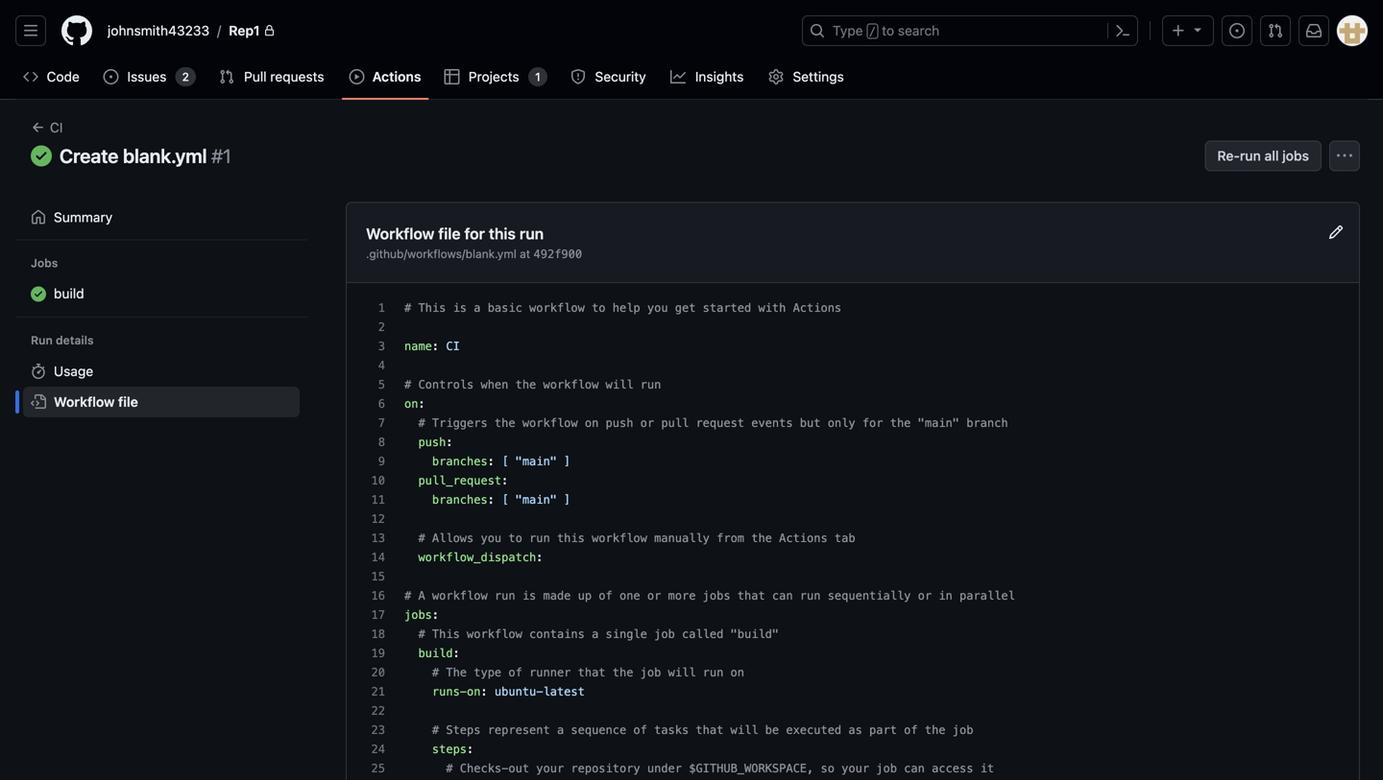 Task type: locate. For each thing, give the bounding box(es) containing it.
1 vertical spatial [
[[502, 493, 508, 507]]

be
[[765, 724, 779, 737]]

a for sequence
[[557, 724, 564, 737]]

]
[[564, 455, 571, 468], [564, 493, 571, 507]]

git pull request image inside 'pull requests' link
[[219, 69, 234, 85]]

of right up
[[599, 589, 613, 603]]

0 horizontal spatial workflow
[[54, 394, 115, 410]]

0 horizontal spatial git pull request image
[[219, 69, 234, 85]]

edit workflow file image
[[1328, 225, 1344, 240]]

a left the basic
[[474, 301, 481, 315]]

of
[[599, 589, 613, 603], [508, 666, 522, 680], [633, 724, 647, 737], [904, 724, 918, 737]]

actions right the play image
[[372, 69, 421, 85]]

will down called
[[668, 666, 696, 680]]

0 horizontal spatial file
[[118, 394, 138, 410]]

sequentially
[[828, 589, 911, 603]]

on down '# controls when the workflow will run'
[[585, 417, 599, 430]]

1 horizontal spatial this
[[557, 532, 585, 545]]

] up # allows you to run this workflow manually from the actions tab on the bottom
[[564, 493, 571, 507]]

name
[[404, 340, 432, 353]]

of right the part
[[904, 724, 918, 737]]

0 vertical spatial will
[[606, 378, 633, 392]]

re-run all jobs
[[1217, 148, 1309, 164]]

issue opened image
[[1229, 23, 1245, 38]]

this for workflow
[[432, 628, 460, 641]]

this up the .github/workflows/blank.yml link
[[489, 225, 516, 243]]

0 horizontal spatial for
[[464, 225, 485, 243]]

1 horizontal spatial push
[[606, 417, 633, 430]]

get
[[675, 301, 696, 315]]

0 horizontal spatial will
[[606, 378, 633, 392]]

file inside run details list
[[118, 394, 138, 410]]

.github/workflows/blank.yml
[[366, 247, 517, 261]]

1 [ from the top
[[502, 455, 508, 468]]

1 vertical spatial a
[[592, 628, 599, 641]]

/ right type
[[869, 25, 876, 38]]

0 vertical spatial this
[[418, 301, 446, 315]]

is left made
[[522, 589, 536, 603]]

re-
[[1217, 148, 1240, 164]]

of up the ubuntu-
[[508, 666, 522, 680]]

1 vertical spatial this
[[557, 532, 585, 545]]

pull_request
[[418, 474, 502, 488]]

run left "sequentially"
[[800, 589, 821, 603]]

the right from
[[751, 532, 772, 545]]

# down build : at the left
[[432, 666, 439, 680]]

arrow left image
[[31, 120, 46, 135]]

"build"
[[730, 628, 779, 641]]

workflow inside workflow file for this run .github/workflows/blank.yml at 492f900
[[366, 225, 434, 243]]

run up "at"
[[520, 225, 544, 243]]

help
[[613, 301, 640, 315]]

workflow down '# controls when the workflow will run'
[[522, 417, 578, 430]]

1 horizontal spatial is
[[522, 589, 536, 603]]

request
[[696, 417, 744, 430]]

2 vertical spatial actions
[[779, 532, 828, 545]]

[ up pull_request :
[[502, 455, 508, 468]]

workflow inside run details list
[[54, 394, 115, 410]]

# up on :
[[404, 378, 411, 392]]

# up name on the top left of the page
[[404, 301, 411, 315]]

0 vertical spatial workflow
[[366, 225, 434, 243]]

will for the
[[668, 666, 696, 680]]

jobs
[[1282, 148, 1309, 164], [703, 589, 730, 603], [404, 609, 432, 622]]

this for is
[[418, 301, 446, 315]]

2 horizontal spatial will
[[730, 724, 758, 737]]

file for workflow file for this run .github/workflows/blank.yml at 492f900
[[438, 225, 461, 243]]

will down # this is a basic workflow to help you get started with actions
[[606, 378, 633, 392]]

checks-
[[460, 762, 508, 776]]

push left pull
[[606, 417, 633, 430]]

code image
[[23, 69, 38, 85]]

1 vertical spatial can
[[904, 762, 925, 776]]

as
[[848, 724, 862, 737]]

type / to search
[[833, 23, 940, 38]]

0 horizontal spatial can
[[772, 589, 793, 603]]

# left a
[[404, 589, 411, 603]]

your right so on the bottom right of page
[[842, 762, 869, 776]]

1 horizontal spatial file
[[438, 225, 461, 243]]

can up "build"
[[772, 589, 793, 603]]

#
[[404, 301, 411, 315], [404, 378, 411, 392], [418, 417, 425, 430], [418, 532, 425, 545], [404, 589, 411, 603], [418, 628, 425, 641], [432, 666, 439, 680], [432, 724, 439, 737], [446, 762, 453, 776]]

you
[[647, 301, 668, 315], [481, 532, 502, 545]]

file up the .github/workflows/blank.yml link
[[438, 225, 461, 243]]

0 horizontal spatial to
[[508, 532, 522, 545]]

1 horizontal spatial git pull request image
[[1268, 23, 1283, 38]]

# steps represent a sequence of tasks that will be executed as part of the job
[[432, 724, 973, 737]]

command palette image
[[1115, 23, 1130, 38]]

one
[[619, 589, 640, 603]]

workflow
[[366, 225, 434, 243], [54, 394, 115, 410]]

# for # controls when the workflow will run
[[404, 378, 411, 392]]

1 ] from the top
[[564, 455, 571, 468]]

jobs build
[[31, 256, 84, 302]]

1 horizontal spatial /
[[869, 25, 876, 38]]

triangle down image
[[1190, 22, 1205, 37]]

0 horizontal spatial that
[[578, 666, 606, 680]]

1 vertical spatial ]
[[564, 493, 571, 507]]

2 vertical spatial will
[[730, 724, 758, 737]]

1 vertical spatial file
[[118, 394, 138, 410]]

workflow file
[[54, 394, 138, 410]]

1 vertical spatial branches
[[432, 493, 488, 507]]

/ left rep1
[[217, 23, 221, 38]]

to left the "help"
[[592, 301, 606, 315]]

can left access
[[904, 762, 925, 776]]

# this is a basic workflow to help you get started with actions
[[404, 301, 842, 315]]

ci link
[[23, 115, 71, 140]]

branches : [ "main" ]
[[432, 455, 571, 468], [432, 493, 571, 507]]

out
[[508, 762, 529, 776]]

workflow file link
[[23, 387, 300, 418]]

on down type
[[467, 686, 481, 699]]

parallel
[[959, 589, 1015, 603]]

list
[[100, 15, 790, 46]]

build link
[[23, 279, 272, 310]]

0 vertical spatial file
[[438, 225, 461, 243]]

build down jobs
[[54, 286, 84, 302]]

1 horizontal spatial you
[[647, 301, 668, 315]]

1 branches from the top
[[432, 455, 488, 468]]

job
[[654, 628, 675, 641], [640, 666, 661, 680], [953, 724, 973, 737], [876, 762, 897, 776]]

2 horizontal spatial jobs
[[1282, 148, 1309, 164]]

2 ] from the top
[[564, 493, 571, 507]]

# the type of runner that the job will run on
[[432, 666, 744, 680]]

will left "be"
[[730, 724, 758, 737]]

this up the "name : ci"
[[418, 301, 446, 315]]

the
[[515, 378, 536, 392], [495, 417, 515, 430], [890, 417, 911, 430], [751, 532, 772, 545], [613, 666, 633, 680], [925, 724, 946, 737]]

this up up
[[557, 532, 585, 545]]

0 vertical spatial branches : [ "main" ]
[[432, 455, 571, 468]]

1 vertical spatial ci
[[446, 340, 460, 353]]

2 vertical spatial that
[[696, 724, 724, 737]]

runner
[[529, 666, 571, 680]]

# a workflow run is made up of one or more jobs that can run sequentially or in parallel
[[404, 589, 1015, 603]]

"main" down '# controls when the workflow will run'
[[515, 455, 557, 468]]

on
[[404, 397, 418, 411], [585, 417, 599, 430], [730, 666, 744, 680], [467, 686, 481, 699]]

security
[[595, 69, 646, 85]]

/ inside johnsmith43233 /
[[217, 23, 221, 38]]

# for # steps represent a sequence of tasks that will be executed as part of the job
[[432, 724, 439, 737]]

1 your from the left
[[536, 762, 564, 776]]

# for # the type of runner that the job will run on
[[432, 666, 439, 680]]

file down usage link
[[118, 394, 138, 410]]

# checks-out your repository under $github_workspace, so your job can access it
[[446, 762, 994, 776]]

that up "build"
[[737, 589, 765, 603]]

0 horizontal spatial this
[[489, 225, 516, 243]]

1 horizontal spatial a
[[557, 724, 564, 737]]

"main"
[[918, 417, 959, 430], [515, 455, 557, 468], [515, 493, 557, 507]]

2 horizontal spatial to
[[882, 23, 894, 38]]

requests
[[270, 69, 324, 85]]

git pull request image for issue opened icon on the top right of the page
[[1268, 23, 1283, 38]]

1 vertical spatial for
[[862, 417, 883, 430]]

johnsmith43233 link
[[100, 15, 217, 46]]

branches up pull_request
[[432, 455, 488, 468]]

0 horizontal spatial your
[[536, 762, 564, 776]]

1 vertical spatial push
[[418, 436, 446, 449]]

started
[[703, 301, 751, 315]]

# up steps
[[432, 724, 439, 737]]

2 vertical spatial a
[[557, 724, 564, 737]]

run
[[1240, 148, 1261, 164], [520, 225, 544, 243], [640, 378, 661, 392], [529, 532, 550, 545], [495, 589, 515, 603], [800, 589, 821, 603], [703, 666, 724, 680]]

0 horizontal spatial jobs
[[404, 609, 432, 622]]

# down jobs :
[[418, 628, 425, 641]]

a left single
[[592, 628, 599, 641]]

1 horizontal spatial your
[[842, 762, 869, 776]]

0 horizontal spatial /
[[217, 23, 221, 38]]

file
[[438, 225, 461, 243], [118, 394, 138, 410]]

1 vertical spatial this
[[432, 628, 460, 641]]

this
[[418, 301, 446, 315], [432, 628, 460, 641]]

for right only
[[862, 417, 883, 430]]

a left sequence
[[557, 724, 564, 737]]

0 horizontal spatial a
[[474, 301, 481, 315]]

[ down pull_request :
[[502, 493, 508, 507]]

basic
[[488, 301, 522, 315]]

1 horizontal spatial jobs
[[703, 589, 730, 603]]

for up the .github/workflows/blank.yml link
[[464, 225, 485, 243]]

git pull request image left pull
[[219, 69, 234, 85]]

job down single
[[640, 666, 661, 680]]

the down single
[[613, 666, 633, 680]]

0 horizontal spatial ci
[[50, 120, 63, 135]]

0 vertical spatial is
[[453, 301, 467, 315]]

2 your from the left
[[842, 762, 869, 776]]

you up workflow_dispatch : on the left of the page
[[481, 532, 502, 545]]

1 vertical spatial workflow
[[54, 394, 115, 410]]

file inside workflow file for this run .github/workflows/blank.yml at 492f900
[[438, 225, 461, 243]]

is left the basic
[[453, 301, 467, 315]]

2 vertical spatial jobs
[[404, 609, 432, 622]]

notifications image
[[1306, 23, 1322, 38]]

2 [ from the top
[[502, 493, 508, 507]]

usage link
[[23, 357, 300, 387]]

workflow_dispatch
[[418, 551, 536, 565]]

tasks
[[654, 724, 689, 737]]

0 vertical spatial jobs
[[1282, 148, 1309, 164]]

0 vertical spatial actions
[[372, 69, 421, 85]]

run left all
[[1240, 148, 1261, 164]]

run inside workflow file for this run .github/workflows/blank.yml at 492f900
[[520, 225, 544, 243]]

492f900
[[534, 248, 582, 261]]

to left search
[[882, 23, 894, 38]]

workflow up one
[[592, 532, 647, 545]]

"main" up workflow_dispatch : on the left of the page
[[515, 493, 557, 507]]

branches : [ "main" ] up pull_request :
[[432, 455, 571, 468]]

that up latest
[[578, 666, 606, 680]]

/
[[217, 23, 221, 38], [869, 25, 876, 38]]

2 horizontal spatial that
[[737, 589, 765, 603]]

run down called
[[703, 666, 724, 680]]

1 horizontal spatial will
[[668, 666, 696, 680]]

[
[[502, 455, 508, 468], [502, 493, 508, 507]]

1 branches : [ "main" ] from the top
[[432, 455, 571, 468]]

list containing johnsmith43233 /
[[100, 15, 790, 46]]

0 vertical spatial build
[[54, 286, 84, 302]]

actions left the tab in the bottom of the page
[[779, 532, 828, 545]]

that right tasks
[[696, 724, 724, 737]]

0 vertical spatial this
[[489, 225, 516, 243]]

0 vertical spatial for
[[464, 225, 485, 243]]

code link
[[15, 62, 88, 91]]

jobs down a
[[404, 609, 432, 622]]

1 vertical spatial you
[[481, 532, 502, 545]]

ci right name on the top left of the page
[[446, 340, 460, 353]]

your right out
[[536, 762, 564, 776]]

branches : [ "main" ] down pull_request :
[[432, 493, 571, 507]]

a
[[474, 301, 481, 315], [592, 628, 599, 641], [557, 724, 564, 737]]

0 vertical spatial ci
[[50, 120, 63, 135]]

can
[[772, 589, 793, 603], [904, 762, 925, 776]]

git pull request image left notifications icon
[[1268, 23, 1283, 38]]

# left allows
[[418, 532, 425, 545]]

0 vertical spatial branches
[[432, 455, 488, 468]]

1 vertical spatial branches : [ "main" ]
[[432, 493, 571, 507]]

you left get
[[647, 301, 668, 315]]

2 vertical spatial to
[[508, 532, 522, 545]]

branches down pull_request
[[432, 493, 488, 507]]

workflow right the basic
[[529, 301, 585, 315]]

actions right with
[[793, 301, 842, 315]]

1 horizontal spatial build
[[418, 647, 453, 661]]

jobs right all
[[1282, 148, 1309, 164]]

your
[[536, 762, 564, 776], [842, 762, 869, 776]]

/ for johnsmith43233
[[217, 23, 221, 38]]

1 horizontal spatial workflow
[[366, 225, 434, 243]]

on down controls
[[404, 397, 418, 411]]

workflow for workflow file for this run .github/workflows/blank.yml at 492f900
[[366, 225, 434, 243]]

branches
[[432, 455, 488, 468], [432, 493, 488, 507]]

code
[[47, 69, 80, 85]]

workflow down the usage
[[54, 394, 115, 410]]

to up workflow_dispatch : on the left of the page
[[508, 532, 522, 545]]

0 vertical spatial ]
[[564, 455, 571, 468]]

play image
[[349, 69, 365, 85]]

allows
[[432, 532, 474, 545]]

# for # this workflow contains a single job called "build"
[[418, 628, 425, 641]]

workflow up .github/workflows/blank.yml
[[366, 225, 434, 243]]

but
[[800, 417, 821, 430]]

ci
[[50, 120, 63, 135], [446, 340, 460, 353]]

# down steps
[[446, 762, 453, 776]]

the down when
[[495, 417, 515, 430]]

jobs right more
[[703, 589, 730, 603]]

this up build : at the left
[[432, 628, 460, 641]]

/ inside type / to search
[[869, 25, 876, 38]]

workflow for workflow file
[[54, 394, 115, 410]]

workflow
[[529, 301, 585, 315], [543, 378, 599, 392], [522, 417, 578, 430], [592, 532, 647, 545], [432, 589, 488, 603], [467, 628, 522, 641]]

1 vertical spatial will
[[668, 666, 696, 680]]

#1
[[211, 144, 231, 167]]

or left in at the bottom of the page
[[918, 589, 932, 603]]

run inside button
[[1240, 148, 1261, 164]]

push down 'triggers'
[[418, 436, 446, 449]]

this inside workflow file for this run .github/workflows/blank.yml at 492f900
[[489, 225, 516, 243]]

1 vertical spatial to
[[592, 301, 606, 315]]

0 vertical spatial a
[[474, 301, 481, 315]]

0 horizontal spatial build
[[54, 286, 84, 302]]

] down '# controls when the workflow will run'
[[564, 455, 571, 468]]

1 vertical spatial git pull request image
[[219, 69, 234, 85]]

# for # a workflow run is made up of one or more jobs that can run sequentially or in parallel
[[404, 589, 411, 603]]

0 vertical spatial git pull request image
[[1268, 23, 1283, 38]]

sequence
[[571, 724, 626, 737]]

job up access
[[953, 724, 973, 737]]

table image
[[444, 69, 460, 85]]

git pull request image
[[1268, 23, 1283, 38], [219, 69, 234, 85]]

# down on :
[[418, 417, 425, 430]]

from
[[717, 532, 744, 545]]

this
[[489, 225, 516, 243], [557, 532, 585, 545]]

ci right arrow left icon
[[50, 120, 63, 135]]

# for # checks-out your repository under $github_workspace, so your job can access it
[[446, 762, 453, 776]]

executed
[[786, 724, 842, 737]]

jobs inside button
[[1282, 148, 1309, 164]]

2 vertical spatial "main"
[[515, 493, 557, 507]]

0 horizontal spatial you
[[481, 532, 502, 545]]

repository
[[571, 762, 640, 776]]

/ for type
[[869, 25, 876, 38]]

0 vertical spatial [
[[502, 455, 508, 468]]

"main" left branch
[[918, 417, 959, 430]]

build up the
[[418, 647, 453, 661]]



Task type: vqa. For each thing, say whether or not it's contained in the screenshot.


Task type: describe. For each thing, give the bounding box(es) containing it.
when
[[481, 378, 508, 392]]

the right only
[[890, 417, 911, 430]]

in
[[939, 589, 953, 603]]

so
[[821, 762, 835, 776]]

1
[[535, 70, 541, 84]]

or left pull
[[640, 417, 654, 430]]

pull requests link
[[211, 62, 334, 91]]

1 vertical spatial that
[[578, 666, 606, 680]]

security link
[[563, 62, 655, 91]]

more
[[668, 589, 696, 603]]

run details list
[[23, 357, 300, 418]]

workflow file for this run .github/workflows/blank.yml at 492f900
[[366, 225, 582, 261]]

492f900 link
[[534, 248, 582, 261]]

0 vertical spatial can
[[772, 589, 793, 603]]

0 horizontal spatial is
[[453, 301, 467, 315]]

issue opened image
[[103, 69, 118, 85]]

actions link
[[342, 62, 429, 91]]

completed successfully image
[[31, 145, 52, 166]]

contains
[[529, 628, 585, 641]]

will for tasks
[[730, 724, 758, 737]]

settings
[[793, 69, 844, 85]]

# for # triggers the workflow on push or pull request events but only for the "main" branch
[[418, 417, 425, 430]]

pull_request :
[[418, 474, 508, 488]]

0 vertical spatial you
[[647, 301, 668, 315]]

1 vertical spatial actions
[[793, 301, 842, 315]]

or right one
[[647, 589, 661, 603]]

1 vertical spatial jobs
[[703, 589, 730, 603]]

run up made
[[529, 532, 550, 545]]

graph image
[[671, 69, 686, 85]]

workflow_dispatch :
[[418, 551, 543, 565]]

single
[[606, 628, 647, 641]]

# this workflow contains a single job called "build"
[[418, 628, 779, 641]]

0 vertical spatial push
[[606, 417, 633, 430]]

gear image
[[768, 69, 784, 85]]

rep1 link
[[221, 15, 283, 46]]

part
[[869, 724, 897, 737]]

git pull request image for issue opened image
[[219, 69, 234, 85]]

file for workflow file
[[118, 394, 138, 410]]

workflow right when
[[543, 378, 599, 392]]

run down workflow_dispatch : on the left of the page
[[495, 589, 515, 603]]

job right single
[[654, 628, 675, 641]]

type
[[833, 23, 863, 38]]

made
[[543, 589, 571, 603]]

# controls when the workflow will run
[[404, 378, 661, 392]]

1 horizontal spatial that
[[696, 724, 724, 737]]

re-run all jobs button
[[1205, 140, 1322, 171]]

runs-on : ubuntu-latest
[[432, 686, 585, 699]]

steps
[[446, 724, 481, 737]]

johnsmith43233
[[108, 23, 209, 38]]

issues
[[127, 69, 166, 85]]

jobs :
[[404, 609, 439, 622]]

plus image
[[1171, 23, 1186, 38]]

details
[[56, 334, 94, 347]]

of left tasks
[[633, 724, 647, 737]]

lock image
[[264, 25, 275, 36]]

2 branches : [ "main" ] from the top
[[432, 493, 571, 507]]

steps
[[432, 743, 467, 757]]

summary
[[54, 209, 113, 225]]

homepage image
[[61, 15, 92, 46]]

1 vertical spatial "main"
[[515, 455, 557, 468]]

the up access
[[925, 724, 946, 737]]

workflow up type
[[467, 628, 522, 641]]

# for # allows you to run this workflow manually from the actions tab
[[418, 532, 425, 545]]

runs-
[[432, 686, 467, 699]]

only
[[828, 417, 855, 430]]

on :
[[404, 397, 425, 411]]

shield image
[[571, 69, 586, 85]]

# triggers the workflow on push or pull request events but only for the "main" branch
[[418, 417, 1008, 430]]

1 vertical spatial is
[[522, 589, 536, 603]]

jobs
[[31, 256, 58, 270]]

with
[[758, 301, 786, 315]]

insights link
[[663, 62, 753, 91]]

search
[[898, 23, 940, 38]]

create
[[60, 144, 119, 167]]

0 vertical spatial to
[[882, 23, 894, 38]]

run up pull
[[640, 378, 661, 392]]

run
[[31, 334, 53, 347]]

all
[[1264, 148, 1279, 164]]

$github_workspace,
[[689, 762, 814, 776]]

a for basic
[[474, 301, 481, 315]]

triggers
[[432, 417, 488, 430]]

2 branches from the top
[[432, 493, 488, 507]]

name : ci
[[404, 340, 460, 353]]

for inside workflow file for this run .github/workflows/blank.yml at 492f900
[[464, 225, 485, 243]]

.github/workflows/blank.yml link
[[366, 247, 520, 261]]

1 vertical spatial build
[[418, 647, 453, 661]]

1 horizontal spatial to
[[592, 301, 606, 315]]

latest
[[543, 686, 585, 699]]

projects
[[469, 69, 519, 85]]

on down "build"
[[730, 666, 744, 680]]

push :
[[418, 436, 453, 449]]

2
[[182, 70, 189, 84]]

events
[[751, 417, 793, 430]]

insights
[[695, 69, 744, 85]]

rep1
[[229, 23, 260, 38]]

at
[[520, 247, 530, 261]]

pull requests
[[244, 69, 324, 85]]

up
[[578, 589, 592, 603]]

0 vertical spatial "main"
[[918, 417, 959, 430]]

branch
[[966, 417, 1008, 430]]

called
[[682, 628, 724, 641]]

pull
[[661, 417, 689, 430]]

show workflow options image
[[1337, 148, 1352, 164]]

workflow right a
[[432, 589, 488, 603]]

# for # this is a basic workflow to help you get started with actions
[[404, 301, 411, 315]]

usage
[[54, 364, 93, 380]]

the right when
[[515, 378, 536, 392]]

job down the part
[[876, 762, 897, 776]]

1 horizontal spatial ci
[[446, 340, 460, 353]]

1 horizontal spatial can
[[904, 762, 925, 776]]

0 vertical spatial that
[[737, 589, 765, 603]]

type
[[474, 666, 502, 680]]

it
[[980, 762, 994, 776]]

manually
[[654, 532, 710, 545]]

a
[[418, 589, 425, 603]]

create blank.yml #1
[[60, 144, 231, 167]]

build :
[[418, 647, 460, 661]]

steps :
[[432, 743, 474, 757]]

2 horizontal spatial a
[[592, 628, 599, 641]]

0 horizontal spatial push
[[418, 436, 446, 449]]

1 horizontal spatial for
[[862, 417, 883, 430]]

build inside jobs build
[[54, 286, 84, 302]]



